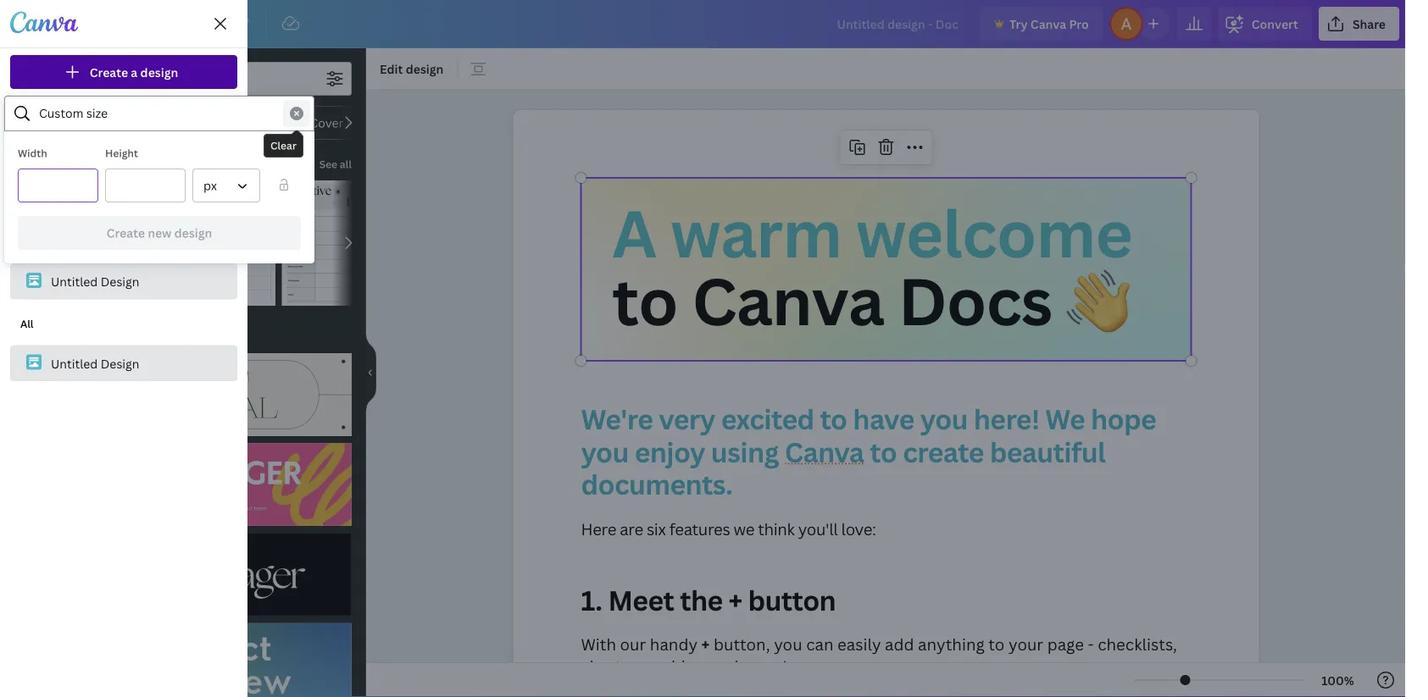 Task type: describe. For each thing, give the bounding box(es) containing it.
meet
[[608, 583, 674, 619]]

see all
[[319, 157, 352, 171]]

you'll
[[798, 519, 838, 540]]

projects
[[75, 152, 122, 168]]

we're
[[581, 401, 653, 438]]

excited
[[721, 401, 814, 438]]

edit design button
[[373, 55, 451, 82]]

you inside button, you can easily add anything to your page - checklists, charts, graphics, and more!
[[774, 634, 803, 655]]

1 vertical spatial home link
[[10, 103, 237, 137]]

untitled design button for recent
[[10, 264, 237, 300]]

a
[[612, 189, 656, 277]]

all results
[[75, 329, 132, 345]]

design for all
[[101, 355, 139, 372]]

projects
[[14, 327, 47, 339]]

canva for docs
[[692, 257, 884, 345]]

cover letter button
[[299, 106, 389, 140]]

try
[[1010, 16, 1028, 32]]

create a design
[[90, 64, 178, 80]]

your projects
[[46, 152, 122, 168]]

width
[[18, 146, 47, 160]]

with our handy +
[[581, 634, 710, 655]]

recent
[[20, 235, 55, 249]]

to inside button, you can easily add anything to your page - checklists, charts, graphics, and more!
[[989, 634, 1005, 655]]

edit
[[380, 61, 403, 77]]

canva for pro
[[1031, 16, 1067, 32]]

button
[[748, 583, 836, 619]]

Design title text field
[[824, 7, 974, 41]]

create
[[903, 434, 984, 470]]

-
[[1088, 634, 1094, 655]]

convert button
[[1218, 7, 1312, 41]]

create a design button
[[10, 55, 237, 89]]

a
[[131, 64, 138, 80]]

hope
[[1091, 401, 1157, 438]]

button,
[[714, 634, 770, 655]]

elements
[[11, 144, 50, 156]]

here are six features we think you'll love:
[[581, 519, 876, 540]]

home link inside main menu bar
[[54, 7, 116, 41]]

create new design
[[107, 225, 212, 241]]

elements button
[[0, 109, 61, 170]]

your
[[46, 152, 72, 168]]

research brief doc in orange teal pink soft pastels style image
[[178, 181, 275, 306]]

design for create new design
[[174, 225, 212, 241]]

create for create a design
[[90, 64, 128, 80]]

six
[[647, 519, 666, 540]]

brand button
[[0, 170, 61, 231]]

try canva pro button
[[981, 7, 1103, 41]]

add
[[885, 634, 914, 655]]

results
[[93, 329, 132, 345]]

love:
[[842, 519, 876, 540]]

new
[[148, 225, 172, 241]]

charts,
[[581, 656, 634, 677]]

👋
[[1067, 257, 1130, 345]]

one pager button
[[211, 106, 292, 140]]

planner button
[[75, 106, 141, 140]]

welcome
[[856, 189, 1133, 277]]

the
[[680, 583, 723, 619]]

Search Doc templates search field
[[109, 63, 318, 95]]

design inside button
[[406, 61, 444, 77]]

untitled design for all
[[51, 355, 139, 372]]

canva inside we're very excited to have you here! we hope you enjoy using canva to create beautiful documents.
[[785, 434, 864, 470]]

height
[[105, 146, 138, 160]]

and
[[710, 656, 739, 677]]

untitled design for recent
[[51, 274, 139, 290]]

you right have
[[921, 401, 968, 438]]

here
[[581, 519, 616, 540]]

using
[[711, 434, 779, 470]]

green
[[159, 115, 193, 131]]

we
[[1046, 401, 1085, 438]]

with
[[89, 193, 114, 209]]

a warm welcome
[[612, 189, 1133, 277]]

list containing home
[[10, 103, 237, 218]]

our
[[620, 634, 646, 655]]

untitled for recent
[[51, 274, 98, 290]]

features
[[670, 519, 730, 540]]

uploads button
[[0, 231, 61, 293]]

your projects button
[[10, 143, 237, 177]]

none text field containing a warm welcome
[[513, 110, 1260, 698]]

handy
[[650, 634, 698, 655]]



Task type: locate. For each thing, give the bounding box(es) containing it.
1 vertical spatial untitled design
[[51, 355, 139, 372]]

0 vertical spatial untitled
[[51, 274, 98, 290]]

1. meet the + button
[[581, 583, 836, 619]]

doc templates button
[[73, 147, 161, 181]]

1 vertical spatial untitled design list
[[10, 307, 237, 382]]

documents.
[[581, 466, 733, 503]]

to canva docs 👋
[[612, 257, 1130, 345]]

planner
[[86, 115, 130, 131]]

untitled
[[51, 274, 98, 290], [51, 355, 98, 372]]

Width number field
[[29, 170, 87, 202]]

+
[[729, 583, 742, 619], [702, 634, 710, 655]]

untitled down all results
[[51, 355, 98, 372]]

checklists,
[[1098, 634, 1178, 655]]

see all button
[[318, 147, 354, 181]]

docs
[[899, 257, 1052, 345]]

shared with you
[[46, 193, 138, 209]]

1 vertical spatial untitled design button
[[10, 346, 237, 382]]

one pager
[[222, 115, 281, 131]]

0 vertical spatial untitled design list
[[10, 225, 237, 300]]

0 vertical spatial home link
[[54, 7, 116, 41]]

design
[[101, 274, 139, 290], [101, 355, 139, 372]]

design inside "dropdown button"
[[140, 64, 178, 80]]

1 untitled design button from the top
[[10, 264, 237, 300]]

one
[[222, 115, 246, 131]]

all
[[20, 317, 33, 331], [75, 329, 90, 345]]

brand
[[18, 205, 43, 217]]

1 untitled design list from the top
[[10, 225, 237, 300]]

edit design
[[380, 61, 444, 77]]

pager
[[249, 115, 281, 131]]

enjoy
[[635, 434, 705, 470]]

all down uploads
[[20, 317, 33, 331]]

more!
[[743, 656, 788, 677]]

design
[[406, 61, 444, 77], [140, 64, 178, 80], [174, 225, 212, 241]]

untitled design down all results
[[51, 355, 139, 372]]

1 horizontal spatial all
[[75, 329, 90, 345]]

very
[[659, 401, 715, 438]]

canva inside button
[[1031, 16, 1067, 32]]

warm
[[671, 189, 842, 277]]

home up create a design "dropdown button" at the left top of the page
[[68, 16, 102, 32]]

0 vertical spatial untitled design
[[51, 274, 139, 290]]

home
[[68, 16, 102, 32], [46, 111, 80, 128]]

anything
[[918, 634, 985, 655]]

with
[[581, 634, 616, 655]]

1 design from the top
[[101, 274, 139, 290]]

we
[[734, 519, 755, 540]]

all for all results
[[75, 329, 90, 345]]

project overview/one-pager professional docs banner in pink dark blue yellow playful abstract style image
[[75, 444, 352, 527]]

home inside main menu bar
[[68, 16, 102, 32]]

design up results
[[101, 274, 139, 290]]

have
[[853, 401, 915, 438]]

1 vertical spatial create
[[107, 225, 145, 241]]

projects button
[[0, 293, 61, 354]]

pro
[[1070, 16, 1089, 32]]

easily
[[838, 634, 881, 655]]

+ for handy
[[702, 634, 710, 655]]

cover letter
[[310, 115, 378, 131]]

design for recent
[[101, 274, 139, 290]]

design down results
[[101, 355, 139, 372]]

list
[[10, 103, 237, 218]]

home link up height
[[10, 103, 237, 137]]

1 vertical spatial home
[[46, 111, 80, 128]]

design right a
[[140, 64, 178, 80]]

Height number field
[[116, 170, 175, 202]]

create for create new design
[[107, 225, 145, 241]]

untitled design up all results
[[51, 274, 139, 290]]

1 untitled design from the top
[[51, 274, 139, 290]]

untitled design list
[[10, 225, 237, 300], [10, 307, 237, 382]]

clear
[[270, 139, 297, 153]]

shared with you button
[[10, 184, 237, 218]]

0 vertical spatial untitled design button
[[10, 264, 237, 300]]

1 vertical spatial +
[[702, 634, 710, 655]]

home link
[[54, 7, 116, 41], [10, 103, 237, 137]]

0 vertical spatial canva
[[1031, 16, 1067, 32]]

Search search field
[[39, 98, 280, 130]]

2 untitled from the top
[[51, 355, 98, 372]]

we're very excited to have you here! we hope you enjoy using canva to create beautiful documents.
[[581, 401, 1162, 503]]

beautiful
[[990, 434, 1106, 470]]

untitled right uploads
[[51, 274, 98, 290]]

create left a
[[90, 64, 128, 80]]

are
[[620, 519, 643, 540]]

button, you can easily add anything to your page - checklists, charts, graphics, and more!
[[581, 634, 1182, 677]]

create new design button
[[18, 216, 301, 250]]

graphics,
[[637, 656, 706, 677]]

all for all
[[20, 317, 33, 331]]

doc templates
[[75, 156, 159, 172]]

+ right the handy
[[702, 634, 710, 655]]

all
[[340, 157, 352, 171]]

all left results
[[75, 329, 90, 345]]

can
[[806, 634, 834, 655]]

here!
[[974, 401, 1040, 438]]

you inside button
[[117, 193, 138, 209]]

0 vertical spatial +
[[729, 583, 742, 619]]

create down shared with you button
[[107, 225, 145, 241]]

2 design from the top
[[101, 355, 139, 372]]

create
[[90, 64, 128, 80], [107, 225, 145, 241]]

design inside button
[[174, 225, 212, 241]]

try canva pro
[[1010, 16, 1089, 32]]

one pager doc in black and white blue light blue classic professional style image
[[75, 181, 172, 306]]

creative brief doc in black and white grey editorial style image
[[282, 181, 379, 306]]

you right with
[[117, 193, 138, 209]]

side panel tab list
[[0, 48, 61, 415]]

2 vertical spatial canva
[[785, 434, 864, 470]]

create inside "dropdown button"
[[90, 64, 128, 80]]

0 horizontal spatial +
[[702, 634, 710, 655]]

event/business proposal professional docs banner in beige dark brown warm classic style image
[[75, 354, 352, 437]]

untitled design button up results
[[10, 264, 237, 300]]

1 vertical spatial untitled
[[51, 355, 98, 372]]

2 untitled design list from the top
[[10, 307, 237, 382]]

0 vertical spatial create
[[90, 64, 128, 80]]

Units: px button
[[192, 169, 260, 203]]

home link up create a design "dropdown button" at the left top of the page
[[54, 7, 116, 41]]

uploads
[[13, 266, 48, 278]]

to
[[612, 257, 678, 345], [820, 401, 847, 438], [870, 434, 897, 470], [989, 634, 1005, 655]]

0 vertical spatial design
[[101, 274, 139, 290]]

convert
[[1252, 16, 1299, 32]]

think
[[758, 519, 795, 540]]

untitled design button down results
[[10, 346, 237, 382]]

see
[[319, 157, 338, 171]]

2 untitled design from the top
[[51, 355, 139, 372]]

shared
[[46, 193, 86, 209]]

1.
[[581, 583, 602, 619]]

1 untitled from the top
[[51, 274, 98, 290]]

0 horizontal spatial all
[[20, 317, 33, 331]]

project overview/one-pager professional docs banner in black white sleek monochrome style image
[[75, 533, 352, 617]]

None text field
[[513, 110, 1260, 698]]

px
[[203, 178, 217, 194]]

cover
[[310, 115, 344, 131]]

doc
[[75, 156, 98, 172]]

templates button
[[0, 48, 61, 109]]

+ for the
[[729, 583, 742, 619]]

untitled design
[[51, 274, 139, 290], [51, 355, 139, 372]]

page
[[1048, 634, 1084, 655]]

templates
[[100, 156, 159, 172]]

design right 'edit'
[[406, 61, 444, 77]]

home up your
[[46, 111, 80, 128]]

0 vertical spatial home
[[68, 16, 102, 32]]

1 vertical spatial canva
[[692, 257, 884, 345]]

+ right the "the"
[[729, 583, 742, 619]]

your
[[1009, 634, 1044, 655]]

main menu bar
[[0, 0, 1407, 48]]

design right new
[[174, 225, 212, 241]]

canva
[[1031, 16, 1067, 32], [692, 257, 884, 345], [785, 434, 864, 470]]

1 vertical spatial design
[[101, 355, 139, 372]]

untitled design button for all
[[10, 346, 237, 382]]

you left enjoy
[[581, 434, 629, 470]]

you left can
[[774, 634, 803, 655]]

project overview docs banner in light green blue vibrant professional style image
[[75, 623, 352, 698]]

untitled for all
[[51, 355, 98, 372]]

create inside button
[[107, 225, 145, 241]]

1 horizontal spatial +
[[729, 583, 742, 619]]

2 untitled design button from the top
[[10, 346, 237, 382]]

design for create a design
[[140, 64, 178, 80]]

hide image
[[365, 332, 376, 414]]



Task type: vqa. For each thing, say whether or not it's contained in the screenshot.
Careers LINK
no



